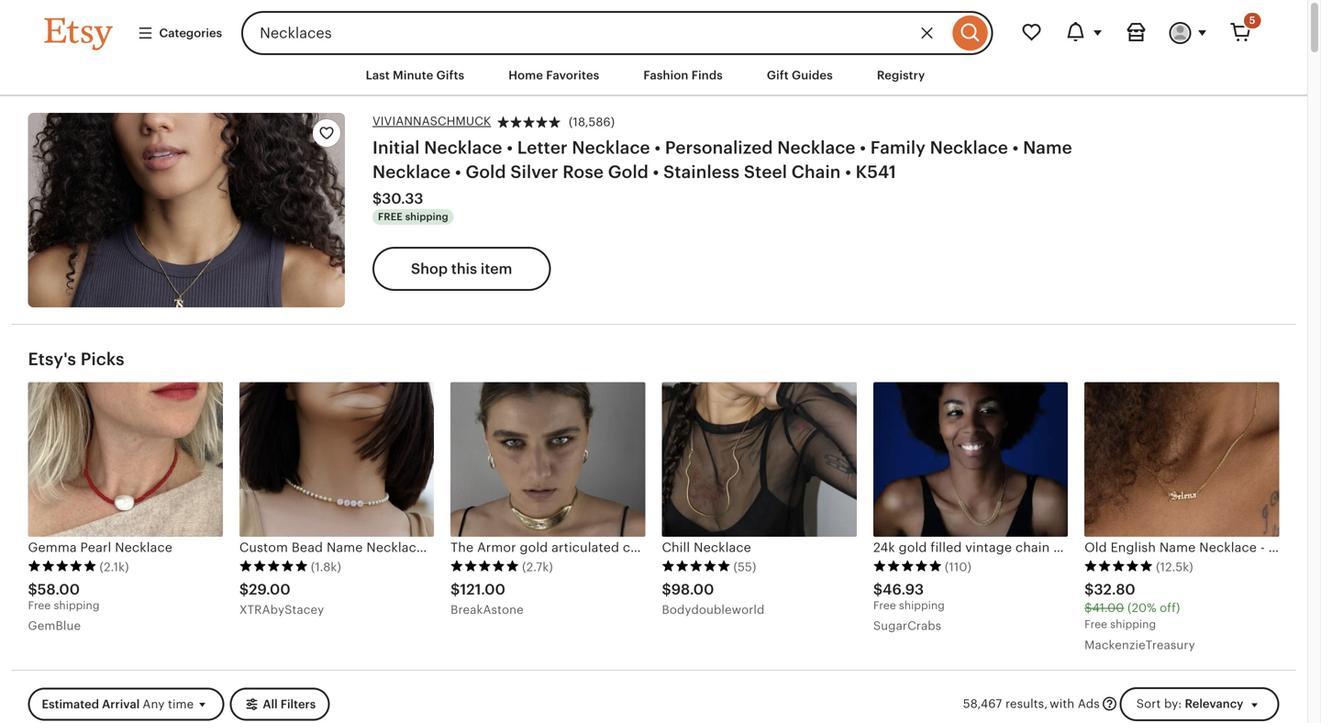 Task type: locate. For each thing, give the bounding box(es) containing it.
shipping down the 58.00
[[54, 599, 100, 611]]

shipping inside $ 46.93 free shipping sugarcrabs
[[899, 599, 945, 611]]

free for 46.93
[[873, 599, 896, 611]]

1 horizontal spatial free
[[873, 599, 896, 611]]

• left personalized at the right top
[[655, 138, 661, 157]]

5 out of 5 stars image up 121.00
[[451, 560, 519, 573]]

121.00
[[460, 581, 506, 598]]

None search field
[[241, 11, 993, 55]]

free down the 58.00
[[28, 599, 51, 611]]

32.80
[[1094, 581, 1136, 598]]

gemma
[[28, 540, 77, 555]]

etsy's
[[28, 349, 76, 369]]

estimated
[[42, 697, 99, 711]]

$ up gemblue
[[28, 581, 37, 598]]

5 out of 5 stars image
[[28, 560, 97, 573], [239, 560, 308, 573], [451, 560, 519, 573], [662, 560, 731, 573], [873, 560, 942, 573], [1085, 560, 1153, 573]]

• left k541
[[845, 162, 851, 182]]

necklace right family
[[930, 138, 1008, 157]]

3 5 out of 5 stars image from the left
[[451, 560, 519, 573]]

gold
[[466, 162, 506, 182], [608, 162, 649, 182]]

0 horizontal spatial gold
[[466, 162, 506, 182]]

(110)
[[945, 560, 972, 574]]

(2.7k)
[[522, 560, 553, 574]]

necklace up "30.33"
[[373, 162, 451, 182]]

estimated arrival any time
[[42, 697, 194, 711]]

1 5 out of 5 stars image from the left
[[28, 560, 97, 573]]

$
[[373, 190, 382, 207], [28, 581, 37, 598], [239, 581, 249, 598], [451, 581, 460, 598], [662, 581, 671, 598], [873, 581, 883, 598], [1085, 581, 1094, 598], [1085, 601, 1092, 615]]

home favorites
[[509, 68, 599, 82]]

chill
[[662, 540, 690, 555]]

1 gold from the left
[[466, 162, 506, 182]]

•
[[507, 138, 513, 157], [655, 138, 661, 157], [860, 138, 866, 157], [1013, 138, 1019, 157], [455, 162, 461, 182], [653, 162, 659, 182], [845, 162, 851, 182]]

viviannaschmuck
[[373, 114, 491, 128]]

initial
[[373, 138, 420, 157]]

46.93
[[883, 581, 924, 598]]

finds
[[692, 68, 723, 82]]

gift guides
[[767, 68, 833, 82]]

$ inside $ 29.00 xtrabystacey
[[239, 581, 249, 598]]

$ up sugarcrabs
[[873, 581, 883, 598]]

$ up xtrabystacey
[[239, 581, 249, 598]]

gold left silver in the left of the page
[[466, 162, 506, 182]]

all
[[263, 697, 278, 711]]

5 out of 5 stars image down chill necklace
[[662, 560, 731, 573]]

necklace up '(2.1k)'
[[115, 540, 172, 555]]

silver
[[511, 162, 558, 182]]

1 horizontal spatial gold
[[608, 162, 649, 182]]

home
[[509, 68, 543, 82]]

off)
[[1160, 601, 1180, 615]]

4 5 out of 5 stars image from the left
[[662, 560, 731, 573]]

registry
[[877, 68, 925, 82]]

5 out of 5 stars image for 121.00
[[451, 560, 519, 573]]

$ inside initial necklace • letter necklace • personalized necklace • family necklace • name necklace • gold silver rose gold • stainless steel chain • k541 $ 30.33 free shipping
[[373, 190, 382, 207]]

5 out of 5 stars image down gemma
[[28, 560, 97, 573]]

5 out of 5 stars image up 29.00
[[239, 560, 308, 573]]

this
[[451, 261, 477, 277]]

$ 29.00 xtrabystacey
[[239, 581, 324, 616]]

shipping down the (20%
[[1110, 618, 1156, 630]]

0 horizontal spatial free
[[28, 599, 51, 611]]

6 5 out of 5 stars image from the left
[[1085, 560, 1153, 573]]

time
[[168, 697, 194, 711]]

$ inside $ 46.93 free shipping sugarcrabs
[[873, 581, 883, 598]]

58,467 results,
[[963, 697, 1048, 711]]

$ inside $ 58.00 free shipping gemblue
[[28, 581, 37, 598]]

none search field inside categories banner
[[241, 11, 993, 55]]

2 horizontal spatial free
[[1085, 618, 1107, 630]]

necklace
[[424, 138, 502, 157], [572, 138, 650, 157], [777, 138, 856, 157], [930, 138, 1008, 157], [373, 162, 451, 182], [115, 540, 172, 555], [694, 540, 751, 555]]

$ up free
[[373, 190, 382, 207]]

$ inside $ 121.00 breakastone
[[451, 581, 460, 598]]

shipping
[[405, 211, 448, 223], [54, 599, 100, 611], [899, 599, 945, 611], [1110, 618, 1156, 630]]

viviannaschmuck link
[[373, 113, 491, 130]]

$ for 32.80
[[1085, 581, 1094, 598]]

shipping inside initial necklace • letter necklace • personalized necklace • family necklace • name necklace • gold silver rose gold • stainless steel chain • k541 $ 30.33 free shipping
[[405, 211, 448, 223]]

pearl
[[80, 540, 111, 555]]

• left stainless
[[653, 162, 659, 182]]

$ inside $ 98.00 bodydoubleworld
[[662, 581, 671, 598]]

(2.1k)
[[100, 560, 129, 574]]

all filters
[[263, 697, 316, 711]]

shipping down 46.93
[[899, 599, 945, 611]]

chain
[[792, 162, 841, 182]]

5 link
[[1219, 11, 1263, 55]]

custom bead name necklace / custom rainbow beaded pearl choker / rainbow seed bead and pearl choker / personalized word necklace gift image
[[239, 382, 434, 537]]

free down the 41.00
[[1085, 618, 1107, 630]]

minute
[[393, 68, 433, 82]]

5 out of 5 stars image up 46.93
[[873, 560, 942, 573]]

$ 46.93 free shipping sugarcrabs
[[873, 581, 945, 633]]

gift guides link
[[753, 59, 847, 92]]

free for 58.00
[[28, 599, 51, 611]]

free inside $ 46.93 free shipping sugarcrabs
[[873, 599, 896, 611]]

initial necklace • letter necklace • personalized necklace • family necklace • name necklace • gold silver rose gold • stainless steel chain • k541 $ 30.33 free shipping
[[373, 138, 1072, 223]]

free
[[28, 599, 51, 611], [873, 599, 896, 611], [1085, 618, 1107, 630]]

$ down chill on the bottom right
[[662, 581, 671, 598]]

free down 46.93
[[873, 599, 896, 611]]

picks
[[80, 349, 124, 369]]

necklace up (55)
[[694, 540, 751, 555]]

shipping down "30.33"
[[405, 211, 448, 223]]

arrival
[[102, 697, 140, 711]]

rose
[[563, 162, 604, 182]]

$ up the breakastone at the left bottom of page
[[451, 581, 460, 598]]

5 out of 5 stars image for 29.00
[[239, 560, 308, 573]]

24k gold filled vintage chain necklace. french jewelry made in paris. retro style. handmade. wedding party. image
[[873, 382, 1068, 537]]

$ up the 41.00
[[1085, 581, 1094, 598]]

5 5 out of 5 stars image from the left
[[873, 560, 942, 573]]

gold right 'rose' at left top
[[608, 162, 649, 182]]

menu bar
[[11, 55, 1296, 97]]

necklace up chain
[[777, 138, 856, 157]]

gemblue
[[28, 619, 81, 633]]

(12.5k)
[[1156, 560, 1194, 574]]

free inside $ 58.00 free shipping gemblue
[[28, 599, 51, 611]]

5 out of 5 stars image up 32.80
[[1085, 560, 1153, 573]]

with
[[1050, 697, 1075, 711]]

2 gold from the left
[[608, 162, 649, 182]]

favorites
[[546, 68, 599, 82]]

2 5 out of 5 stars image from the left
[[239, 560, 308, 573]]



Task type: vqa. For each thing, say whether or not it's contained in the screenshot.
home on the top left of the page
yes



Task type: describe. For each thing, give the bounding box(es) containing it.
fashion finds link
[[630, 59, 737, 92]]

$ 121.00 breakastone
[[451, 581, 524, 616]]

sugarcrabs
[[873, 619, 942, 633]]

30.33
[[382, 190, 423, 207]]

(18,586)
[[569, 115, 615, 129]]

k541
[[856, 162, 896, 182]]

ads
[[1078, 697, 1100, 711]]

5
[[1249, 15, 1256, 26]]

sort
[[1137, 697, 1161, 711]]

• left name
[[1013, 138, 1019, 157]]

free
[[378, 211, 403, 223]]

$ for 121.00
[[451, 581, 460, 598]]

$ left the (20%
[[1085, 601, 1092, 615]]

family
[[871, 138, 926, 157]]

last minute gifts
[[366, 68, 464, 82]]

registry link
[[863, 59, 939, 92]]

name
[[1023, 138, 1072, 157]]

98.00
[[671, 581, 714, 598]]

$ for 98.00
[[662, 581, 671, 598]]

xtrabystacey
[[239, 603, 324, 616]]

gemma pearl necklace
[[28, 540, 172, 555]]

results,
[[1006, 697, 1048, 711]]

bodydoubleworld
[[662, 603, 765, 616]]

sort by: relevancy
[[1137, 697, 1244, 711]]

chill necklace image
[[662, 382, 857, 537]]

old english name necklace - dainty gothic name necklace - old english initial - children necklace - birthday gift - gift for mom f77 image
[[1085, 382, 1279, 537]]

personalized
[[665, 138, 773, 157]]

categories button
[[123, 16, 236, 50]]

initial necklace • letter necklace • personalized necklace • family necklace • name necklace • gold silver rose gold • stainless steel chain • k541 link
[[373, 138, 1072, 182]]

menu bar containing last minute gifts
[[11, 55, 1296, 97]]

shop
[[411, 261, 448, 277]]

fashion finds
[[644, 68, 723, 82]]

necklace down (18,586)
[[572, 138, 650, 157]]

categories
[[159, 26, 222, 40]]

• down viviannaschmuck link
[[455, 162, 461, 182]]

guides
[[792, 68, 833, 82]]

filters
[[281, 697, 316, 711]]

$ 58.00 free shipping gemblue
[[28, 581, 100, 633]]

58,467
[[963, 697, 1002, 711]]

shipping inside $ 58.00 free shipping gemblue
[[54, 599, 100, 611]]

by:
[[1164, 697, 1182, 711]]

any
[[143, 697, 165, 711]]

(20%
[[1128, 601, 1157, 615]]

with ads
[[1050, 697, 1100, 711]]

Search for anything text field
[[241, 11, 948, 55]]

the armor gold articulated collar - made in solid yellow bronze image
[[451, 382, 645, 537]]

necklace down viviannaschmuck link
[[424, 138, 502, 157]]

(1.8k)
[[311, 560, 341, 574]]

relevancy
[[1185, 697, 1244, 711]]

58.00
[[37, 581, 80, 598]]

5 out of 5 stars image for 46.93
[[873, 560, 942, 573]]

gift
[[767, 68, 789, 82]]

29.00
[[249, 581, 291, 598]]

all filters button
[[230, 688, 330, 721]]

etsy's picks
[[28, 349, 124, 369]]

steel
[[744, 162, 787, 182]]

fashion
[[644, 68, 689, 82]]

$ for 46.93
[[873, 581, 883, 598]]

mackenzietreasury
[[1085, 638, 1195, 652]]

gifts
[[436, 68, 464, 82]]

free inside $ 32.80 $ 41.00 (20% off) free shipping mackenzietreasury
[[1085, 618, 1107, 630]]

$ for 58.00
[[28, 581, 37, 598]]

shop this item link
[[373, 247, 551, 291]]

• up k541
[[860, 138, 866, 157]]

stainless
[[664, 162, 740, 182]]

shipping inside $ 32.80 $ 41.00 (20% off) free shipping mackenzietreasury
[[1110, 618, 1156, 630]]

41.00
[[1092, 601, 1124, 615]]

categories banner
[[11, 0, 1296, 55]]

5 out of 5 stars image for 58.00
[[28, 560, 97, 573]]

chill necklace
[[662, 540, 751, 555]]

last
[[366, 68, 390, 82]]

letter
[[517, 138, 568, 157]]

home favorites link
[[495, 59, 613, 92]]

gemma pearl necklace image
[[28, 382, 223, 537]]

$ 98.00 bodydoubleworld
[[662, 581, 765, 616]]

(55)
[[734, 560, 756, 574]]

breakastone
[[451, 603, 524, 616]]

$ 32.80 $ 41.00 (20% off) free shipping mackenzietreasury
[[1085, 581, 1195, 652]]

$ for 29.00
[[239, 581, 249, 598]]

item
[[481, 261, 512, 277]]

• left "letter"
[[507, 138, 513, 157]]

last minute gifts link
[[352, 59, 478, 92]]

5 out of 5 stars image for 98.00
[[662, 560, 731, 573]]

shop this item
[[411, 261, 512, 277]]



